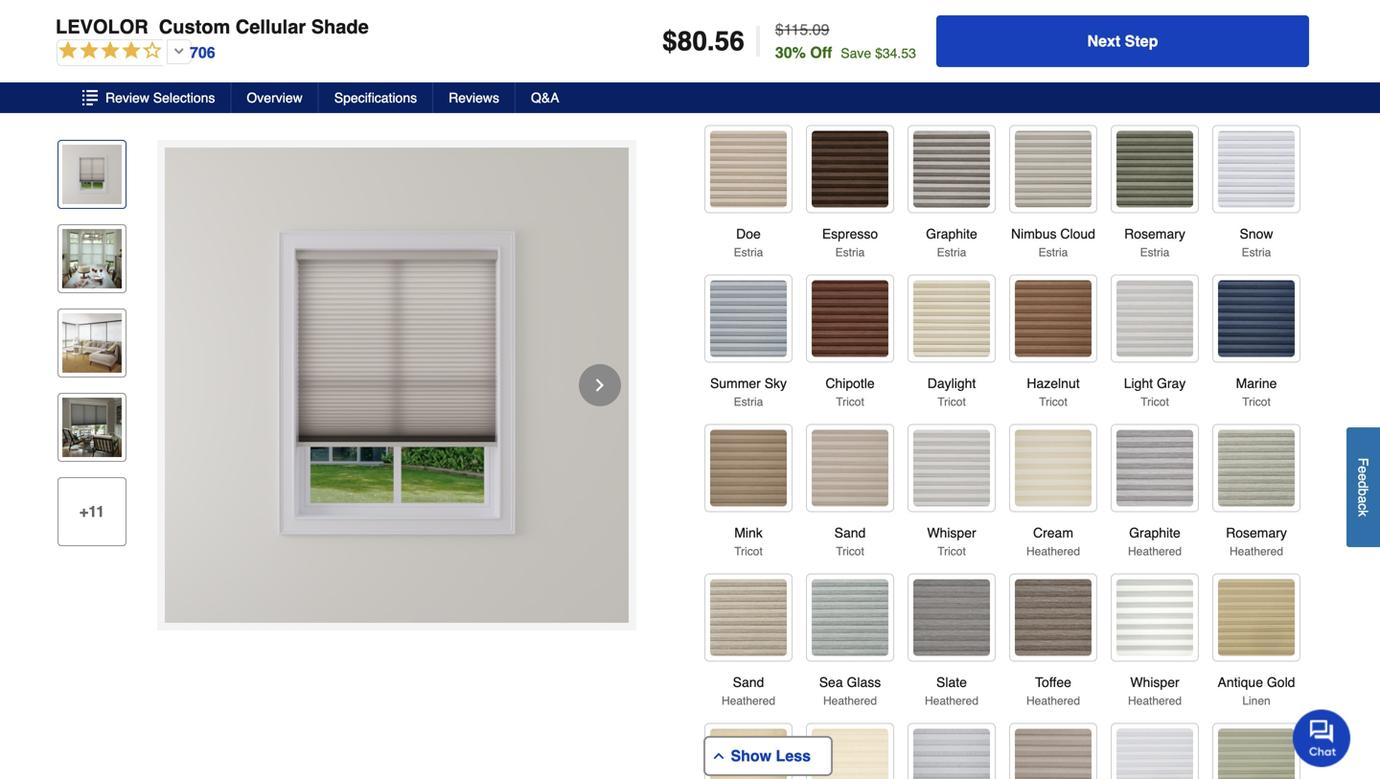 Task type: vqa. For each thing, say whether or not it's contained in the screenshot.
Designer corresponding to Toffee
yes



Task type: describe. For each thing, give the bounding box(es) containing it.
next step
[[1088, 32, 1159, 50]]

0 vertical spatial mink image
[[711, 430, 787, 507]]

nimbus cloud estria
[[1012, 226, 1096, 259]]

estria for espresso
[[836, 246, 865, 259]]

espresso image
[[812, 131, 889, 208]]

sand heathered
[[722, 675, 776, 708]]

hazelnut tricot
[[1027, 376, 1080, 409]]

slate heathered
[[925, 675, 979, 708]]

%
[[793, 44, 806, 61]]

34.53
[[883, 46, 917, 61]]

save
[[841, 46, 872, 61]]

whisper image for whisper designer textures
[[1117, 0, 1194, 41]]

slate for slate designer textures
[[835, 60, 866, 75]]

toffee designer textures
[[1031, 60, 1077, 110]]

specifications button
[[319, 82, 434, 113]]

3 title image from the top
[[62, 398, 122, 457]]

gold
[[1268, 675, 1296, 690]]

designer for snow
[[929, 80, 975, 93]]

q&a button
[[516, 82, 575, 113]]

cream image for cream heathered
[[1016, 430, 1092, 507]]

doe image
[[711, 131, 787, 208]]

tricot for sand
[[836, 545, 865, 559]]

textures inside designer textures
[[727, 96, 771, 110]]

linen
[[1243, 695, 1271, 708]]

graphite estria
[[927, 226, 978, 259]]

$ 80.56
[[663, 26, 745, 57]]

antique
[[1218, 675, 1264, 690]]

1 horizontal spatial levolor cellular shades image
[[165, 148, 629, 623]]

cream heathered
[[1027, 525, 1081, 559]]

slate image for slate designer textures
[[812, 0, 889, 41]]

cellular
[[236, 16, 306, 38]]

d
[[1356, 481, 1372, 489]]

doe
[[737, 226, 761, 242]]

q&a
[[531, 90, 560, 105]]

chevron right image
[[591, 376, 610, 395]]

1 horizontal spatial light gray image
[[1117, 280, 1194, 357]]

whisper heathered
[[1129, 675, 1182, 708]]

light
[[1125, 376, 1154, 391]]

snow for snow designer textures
[[935, 60, 969, 75]]

custom cellular shade
[[159, 16, 369, 38]]

rosemary image for rosemary estria
[[1117, 131, 1194, 208]]

toffee heathered
[[1027, 675, 1081, 708]]

k
[[1356, 510, 1372, 517]]

custom
[[159, 16, 230, 38]]

cream for cream estria
[[1237, 60, 1277, 75]]

whisper for whisper heathered
[[1131, 675, 1180, 690]]

30
[[776, 44, 793, 61]]

heathered for toffee
[[1027, 695, 1081, 708]]

f e e d b a c k
[[1356, 458, 1372, 517]]

antique gold linen
[[1218, 675, 1296, 708]]

706
[[190, 44, 215, 61]]

heathered for rosemary
[[1230, 545, 1284, 559]]

sea glass image
[[812, 580, 889, 656]]

shade
[[311, 16, 369, 38]]

glass
[[847, 675, 882, 690]]

whisper image for whisper tricot
[[914, 430, 991, 507]]

tricot inside light gray tricot
[[1141, 396, 1170, 409]]

1 horizontal spatial mink image
[[1016, 729, 1092, 780]]

designer for whisper
[[1133, 80, 1179, 93]]

tricot for hazelnut
[[1040, 396, 1068, 409]]

f
[[1356, 458, 1372, 466]]

nimbus
[[1012, 226, 1057, 242]]

slate image for slate heathered
[[914, 580, 991, 656]]

show
[[731, 748, 772, 765]]

0 horizontal spatial levolor cellular shades image
[[62, 145, 122, 204]]

heathered inside sea glass heathered
[[824, 695, 877, 708]]

115.09
[[784, 21, 830, 38]]

overview
[[247, 90, 303, 105]]

designer textures
[[726, 80, 772, 110]]

espresso
[[823, 226, 879, 242]]

tricot for marine
[[1243, 396, 1271, 409]]

$ for 115.09
[[776, 21, 784, 38]]

rosemary image for rosemary heathered
[[1219, 430, 1296, 507]]

graphite for graphite estria
[[927, 226, 978, 242]]

sea glass heathered
[[820, 675, 882, 708]]

mink
[[735, 525, 763, 541]]

chipotle tricot
[[826, 376, 875, 409]]

tricot for whisper
[[938, 545, 966, 559]]

off
[[811, 44, 833, 61]]

whisper for whisper tricot
[[928, 525, 977, 541]]

estria for cream
[[1243, 80, 1272, 93]]

sand image for sand heathered
[[711, 580, 787, 656]]

cream estria
[[1237, 60, 1277, 93]]

1 title image from the top
[[62, 229, 122, 289]]

rosemary heathered
[[1227, 525, 1288, 559]]

whisper designer textures
[[1131, 60, 1180, 110]]

summer sky image
[[711, 280, 787, 357]]

summer sky estria
[[711, 376, 787, 409]]

snow image for snow estria
[[1219, 131, 1296, 208]]

whisper for whisper designer textures
[[1131, 60, 1180, 75]]

specifications
[[334, 90, 417, 105]]

+11 button
[[58, 478, 127, 547]]

estria for snow
[[1243, 246, 1272, 259]]

snow image for snow designer textures
[[914, 0, 991, 41]]

espresso estria
[[823, 226, 879, 259]]

daylight tricot
[[928, 376, 977, 409]]

reviews
[[449, 90, 500, 105]]

nimbus cloud image
[[1016, 131, 1092, 208]]



Task type: locate. For each thing, give the bounding box(es) containing it.
1 e from the top
[[1356, 466, 1372, 474]]

graphite image for graphite heathered
[[1117, 430, 1194, 507]]

0 horizontal spatial graphite
[[927, 226, 978, 242]]

0 horizontal spatial light gray image
[[914, 729, 991, 780]]

slate image up slate heathered
[[914, 580, 991, 656]]

estria inside cream estria
[[1243, 80, 1272, 93]]

chipotle image
[[812, 280, 889, 357]]

sand tricot
[[835, 525, 866, 559]]

0 horizontal spatial slate
[[835, 60, 866, 75]]

1 vertical spatial cream image
[[1016, 430, 1092, 507]]

whisper image up whisper designer textures
[[1117, 0, 1194, 41]]

2 textures from the left
[[829, 96, 872, 110]]

chipotle
[[826, 376, 875, 391]]

slate designer textures
[[828, 60, 874, 110]]

light gray image
[[1117, 280, 1194, 357], [914, 729, 991, 780]]

estria inside espresso estria
[[836, 246, 865, 259]]

toffee inside toffee designer textures
[[1036, 60, 1072, 75]]

sand inside sand heathered
[[733, 675, 765, 690]]

0 vertical spatial slate image
[[812, 0, 889, 41]]

tricot inside chipotle tricot
[[836, 396, 865, 409]]

4.3 stars image
[[56, 38, 216, 67]]

1 vertical spatial snow
[[1240, 226, 1274, 242]]

0 vertical spatial graphite image
[[914, 131, 991, 208]]

graphite image for graphite estria
[[914, 131, 991, 208]]

1 horizontal spatial cream
[[1237, 60, 1277, 75]]

1 vertical spatial sand
[[733, 675, 765, 690]]

designer inside whisper designer textures
[[1133, 80, 1179, 93]]

0 horizontal spatial cream
[[1034, 525, 1074, 541]]

daylight
[[928, 376, 977, 391]]

summer
[[711, 376, 761, 391]]

0 horizontal spatial snow
[[935, 60, 969, 75]]

2 designer from the left
[[828, 80, 874, 93]]

1 textures from the left
[[727, 96, 771, 110]]

next
[[1088, 32, 1121, 50]]

2 vertical spatial rosemary image
[[1219, 729, 1296, 780]]

0 vertical spatial snow image
[[914, 0, 991, 41]]

1 vertical spatial toffee image
[[1016, 580, 1092, 656]]

review selections button
[[67, 82, 231, 113]]

cloud
[[1061, 226, 1096, 242]]

0 vertical spatial snow
[[935, 60, 969, 75]]

0 horizontal spatial rosemary
[[1125, 226, 1186, 242]]

c
[[1356, 504, 1372, 510]]

mink image down toffee heathered
[[1016, 729, 1092, 780]]

snow estria
[[1240, 226, 1274, 259]]

graphite image up 'graphite estria'
[[914, 131, 991, 208]]

daylight image
[[914, 280, 991, 357]]

1 horizontal spatial sand image
[[812, 430, 889, 507]]

2 e from the top
[[1356, 474, 1372, 481]]

hazelnut image
[[1016, 280, 1092, 357]]

gray
[[1157, 376, 1187, 391]]

1 vertical spatial slate image
[[914, 580, 991, 656]]

$ up 30
[[776, 21, 784, 38]]

1 horizontal spatial snow image
[[1219, 131, 1296, 208]]

0 vertical spatial toffee
[[1036, 60, 1072, 75]]

sand up candlelight image
[[733, 675, 765, 690]]

$ left sangria image
[[663, 26, 678, 57]]

1 designer from the left
[[726, 80, 772, 93]]

sangria image
[[711, 0, 787, 41]]

light gray image up gray
[[1117, 280, 1194, 357]]

1 vertical spatial graphite image
[[1117, 430, 1194, 507]]

cream inside cream heathered
[[1034, 525, 1074, 541]]

1 horizontal spatial slate image
[[914, 580, 991, 656]]

estria inside 'graphite estria'
[[938, 246, 967, 259]]

1 horizontal spatial graphite image
[[1117, 430, 1194, 507]]

whisper tricot
[[928, 525, 977, 559]]

tricot
[[836, 396, 865, 409], [938, 396, 966, 409], [1040, 396, 1068, 409], [1141, 396, 1170, 409], [1243, 396, 1271, 409], [735, 545, 763, 559], [836, 545, 865, 559], [938, 545, 966, 559]]

slate image up save
[[812, 0, 889, 41]]

textures for toffee
[[1032, 96, 1076, 110]]

sand image for sand tricot
[[812, 430, 889, 507]]

1 vertical spatial title image
[[62, 314, 122, 373]]

$ for 80.56
[[663, 26, 678, 57]]

5 textures from the left
[[1134, 96, 1177, 110]]

tricot inside hazelnut tricot
[[1040, 396, 1068, 409]]

marine
[[1237, 376, 1278, 391]]

light gray image down slate heathered
[[914, 729, 991, 780]]

rosemary image up rosemary estria on the top
[[1117, 131, 1194, 208]]

marine image
[[1219, 280, 1296, 357]]

0 vertical spatial sand image
[[812, 430, 889, 507]]

whisper image for whisper heathered
[[1117, 580, 1194, 656]]

cream image for cream estria
[[1219, 0, 1296, 41]]

0 horizontal spatial graphite image
[[914, 131, 991, 208]]

0 horizontal spatial cream image
[[812, 729, 889, 780]]

0 vertical spatial whisper
[[1131, 60, 1180, 75]]

0 horizontal spatial slate image
[[812, 0, 889, 41]]

sand image
[[812, 430, 889, 507], [711, 580, 787, 656]]

heathered for graphite
[[1129, 545, 1182, 559]]

estria inside nimbus cloud estria
[[1039, 246, 1069, 259]]

0 horizontal spatial $
[[663, 26, 678, 57]]

heathered for whisper
[[1129, 695, 1182, 708]]

toffee image up toffee designer textures at the right
[[1016, 0, 1092, 41]]

2 vertical spatial whisper
[[1131, 675, 1180, 690]]

0 horizontal spatial sand
[[733, 675, 765, 690]]

whisper image
[[1117, 0, 1194, 41], [914, 430, 991, 507], [1117, 580, 1194, 656]]

mink tricot
[[735, 525, 763, 559]]

estria
[[1243, 80, 1272, 93], [734, 246, 764, 259], [836, 246, 865, 259], [938, 246, 967, 259], [1039, 246, 1069, 259], [1141, 246, 1170, 259], [1243, 246, 1272, 259], [734, 396, 764, 409]]

a
[[1356, 496, 1372, 504]]

1 toffee image from the top
[[1016, 0, 1092, 41]]

tricot for chipotle
[[836, 396, 865, 409]]

2 vertical spatial cream image
[[812, 729, 889, 780]]

+11
[[79, 503, 105, 521]]

rosemary for rosemary heathered
[[1227, 525, 1288, 541]]

0 vertical spatial toffee image
[[1016, 0, 1092, 41]]

heathered for sand
[[722, 695, 776, 708]]

b
[[1356, 489, 1372, 496]]

textures inside slate designer textures
[[829, 96, 872, 110]]

cream image up cream estria
[[1219, 0, 1296, 41]]

slate inside slate heathered
[[937, 675, 968, 690]]

textures inside snow designer textures
[[931, 96, 974, 110]]

1 vertical spatial toffee
[[1036, 675, 1072, 690]]

1 vertical spatial whisper
[[928, 525, 977, 541]]

graphite
[[927, 226, 978, 242], [1130, 525, 1181, 541]]

review
[[105, 90, 150, 105]]

toffee image for toffee designer textures
[[1016, 0, 1092, 41]]

e up d
[[1356, 466, 1372, 474]]

cream for cream heathered
[[1034, 525, 1074, 541]]

slate right "off"
[[835, 60, 866, 75]]

1 vertical spatial rosemary
[[1227, 525, 1288, 541]]

title image
[[62, 229, 122, 289], [62, 314, 122, 373], [62, 398, 122, 457]]

cream
[[1237, 60, 1277, 75], [1034, 525, 1074, 541]]

doe estria
[[734, 226, 764, 259]]

2 vertical spatial title image
[[62, 398, 122, 457]]

overview button
[[231, 82, 319, 113]]

whisper image up whisper tricot
[[914, 430, 991, 507]]

2 horizontal spatial cream image
[[1219, 0, 1296, 41]]

textures for slate
[[829, 96, 872, 110]]

tricot for mink
[[735, 545, 763, 559]]

snow for snow estria
[[1240, 226, 1274, 242]]

1 horizontal spatial snow
[[1240, 226, 1274, 242]]

whisper inside whisper heathered
[[1131, 675, 1180, 690]]

graphite heathered
[[1129, 525, 1182, 559]]

0 horizontal spatial sand image
[[711, 580, 787, 656]]

1 horizontal spatial graphite
[[1130, 525, 1181, 541]]

1 vertical spatial graphite
[[1130, 525, 1181, 541]]

sky
[[765, 376, 787, 391]]

snow
[[935, 60, 969, 75], [1240, 226, 1274, 242]]

1 vertical spatial cream
[[1034, 525, 1074, 541]]

3 designer from the left
[[929, 80, 975, 93]]

1 vertical spatial light gray image
[[914, 729, 991, 780]]

mink image up mink
[[711, 430, 787, 507]]

rosemary estria
[[1125, 226, 1186, 259]]

chat invite button image
[[1294, 709, 1352, 768]]

sand image up sand tricot
[[812, 430, 889, 507]]

slate
[[835, 60, 866, 75], [937, 675, 968, 690]]

next step button
[[937, 15, 1310, 67]]

sand for sand tricot
[[835, 525, 866, 541]]

mink image
[[711, 430, 787, 507], [1016, 729, 1092, 780]]

$
[[776, 21, 784, 38], [663, 26, 678, 57], [876, 46, 883, 61]]

tricot for daylight
[[938, 396, 966, 409]]

1 vertical spatial slate
[[937, 675, 968, 690]]

2 title image from the top
[[62, 314, 122, 373]]

rosemary for rosemary estria
[[1125, 226, 1186, 242]]

light gray tricot
[[1125, 376, 1187, 409]]

rosemary right cloud
[[1125, 226, 1186, 242]]

cream image
[[1219, 0, 1296, 41], [1016, 430, 1092, 507], [812, 729, 889, 780]]

0 horizontal spatial snow image
[[914, 0, 991, 41]]

1 horizontal spatial cream image
[[1016, 430, 1092, 507]]

e up the "b"
[[1356, 474, 1372, 481]]

textures
[[727, 96, 771, 110], [829, 96, 872, 110], [931, 96, 974, 110], [1032, 96, 1076, 110], [1134, 96, 1177, 110]]

heathered inside rosemary heathered
[[1230, 545, 1284, 559]]

slate right glass
[[937, 675, 968, 690]]

snow image up snow estria
[[1219, 131, 1296, 208]]

hazelnut
[[1027, 376, 1080, 391]]

2 horizontal spatial $
[[876, 46, 883, 61]]

review selections
[[105, 90, 215, 105]]

0 vertical spatial sand
[[835, 525, 866, 541]]

levolor
[[56, 16, 148, 38]]

slate inside slate designer textures
[[835, 60, 866, 75]]

estria inside snow estria
[[1243, 246, 1272, 259]]

1 vertical spatial rosemary image
[[1219, 430, 1296, 507]]

toffee image up toffee heathered
[[1016, 580, 1092, 656]]

textures inside toffee designer textures
[[1032, 96, 1076, 110]]

0 vertical spatial rosemary image
[[1117, 131, 1194, 208]]

1 toffee from the top
[[1036, 60, 1072, 75]]

2 vertical spatial whisper image
[[1117, 580, 1194, 656]]

graphite for graphite heathered
[[1130, 525, 1181, 541]]

$ 115.09 30 % off save $ 34.53
[[776, 21, 917, 61]]

0 vertical spatial graphite
[[927, 226, 978, 242]]

1 horizontal spatial sand
[[835, 525, 866, 541]]

toffee for toffee heathered
[[1036, 675, 1072, 690]]

0 vertical spatial slate
[[835, 60, 866, 75]]

4 designer from the left
[[1031, 80, 1077, 93]]

1 horizontal spatial $
[[776, 21, 784, 38]]

designer for toffee
[[1031, 80, 1077, 93]]

textures inside whisper designer textures
[[1134, 96, 1177, 110]]

2 toffee from the top
[[1036, 675, 1072, 690]]

estria for rosemary
[[1141, 246, 1170, 259]]

rosemary image down linen
[[1219, 729, 1296, 780]]

0 horizontal spatial mink image
[[711, 430, 787, 507]]

whisper image up whisper heathered on the right bottom
[[1117, 580, 1194, 656]]

3 textures from the left
[[931, 96, 974, 110]]

textures for whisper
[[1134, 96, 1177, 110]]

textures for snow
[[931, 96, 974, 110]]

1 vertical spatial mink image
[[1016, 729, 1092, 780]]

marine tricot
[[1237, 376, 1278, 409]]

toffee
[[1036, 60, 1072, 75], [1036, 675, 1072, 690]]

f e e d b a c k button
[[1347, 428, 1381, 547]]

reviews button
[[434, 82, 516, 113]]

rosemary up 'antique gold' image
[[1227, 525, 1288, 541]]

tricot inside "daylight tricot"
[[938, 396, 966, 409]]

snow image
[[914, 0, 991, 41], [1219, 131, 1296, 208]]

80.56
[[678, 26, 745, 57]]

sand up sea glass image
[[835, 525, 866, 541]]

designer for slate
[[828, 80, 874, 93]]

step
[[1126, 32, 1159, 50]]

toffee for toffee designer textures
[[1036, 60, 1072, 75]]

1 vertical spatial sand image
[[711, 580, 787, 656]]

snow inside snow designer textures
[[935, 60, 969, 75]]

snow right 34.53 on the right of page
[[935, 60, 969, 75]]

heathered
[[1027, 545, 1081, 559], [1129, 545, 1182, 559], [1230, 545, 1284, 559], [722, 695, 776, 708], [824, 695, 877, 708], [925, 695, 979, 708], [1027, 695, 1081, 708], [1129, 695, 1182, 708]]

1 vertical spatial whisper image
[[914, 430, 991, 507]]

sand
[[835, 525, 866, 541], [733, 675, 765, 690]]

cream image up cream heathered
[[1016, 430, 1092, 507]]

toffee image
[[1016, 0, 1092, 41], [1016, 580, 1092, 656]]

show less
[[727, 748, 811, 765]]

levolor cellular shades image
[[62, 145, 122, 204], [165, 148, 629, 623]]

0 vertical spatial cream
[[1237, 60, 1277, 75]]

rosemary image
[[1117, 131, 1194, 208], [1219, 430, 1296, 507], [1219, 729, 1296, 780]]

snow designer textures
[[929, 60, 975, 110]]

rosemary
[[1125, 226, 1186, 242], [1227, 525, 1288, 541]]

0 vertical spatial cream image
[[1219, 0, 1296, 41]]

1 horizontal spatial rosemary
[[1227, 525, 1288, 541]]

less
[[776, 748, 811, 765]]

slate image
[[812, 0, 889, 41], [914, 580, 991, 656]]

1 horizontal spatial slate
[[937, 675, 968, 690]]

$ right save
[[876, 46, 883, 61]]

estria for graphite
[[938, 246, 967, 259]]

tricot inside sand tricot
[[836, 545, 865, 559]]

0 vertical spatial title image
[[62, 229, 122, 289]]

estria for doe
[[734, 246, 764, 259]]

rosemary image up rosemary heathered
[[1219, 430, 1296, 507]]

graphite image up graphite heathered
[[1117, 430, 1194, 507]]

heathered for slate
[[925, 695, 979, 708]]

antique gold image
[[1219, 580, 1296, 656]]

toffee inside toffee heathered
[[1036, 675, 1072, 690]]

show less button
[[706, 738, 831, 775]]

graphite image
[[914, 131, 991, 208], [1117, 430, 1194, 507]]

toffee image for toffee heathered
[[1016, 580, 1092, 656]]

1 vertical spatial snow image
[[1219, 131, 1296, 208]]

0 vertical spatial whisper image
[[1117, 0, 1194, 41]]

snow up marine image
[[1240, 226, 1274, 242]]

graphite inside graphite heathered
[[1130, 525, 1181, 541]]

0 vertical spatial rosemary
[[1125, 226, 1186, 242]]

heathered for cream
[[1027, 545, 1081, 559]]

designer
[[726, 80, 772, 93], [828, 80, 874, 93], [929, 80, 975, 93], [1031, 80, 1077, 93], [1133, 80, 1179, 93]]

estria inside summer sky estria
[[734, 396, 764, 409]]

list view image
[[82, 90, 98, 105]]

pearl image
[[1117, 729, 1194, 780]]

e
[[1356, 466, 1372, 474], [1356, 474, 1372, 481]]

estria inside rosemary estria
[[1141, 246, 1170, 259]]

0 vertical spatial light gray image
[[1117, 280, 1194, 357]]

5 designer from the left
[[1133, 80, 1179, 93]]

sand image up sand heathered
[[711, 580, 787, 656]]

tricot inside marine tricot
[[1243, 396, 1271, 409]]

selections
[[153, 90, 215, 105]]

cream image right less
[[812, 729, 889, 780]]

slate for slate heathered
[[937, 675, 968, 690]]

sea
[[820, 675, 844, 690]]

chevron up image
[[712, 749, 727, 764]]

2 toffee image from the top
[[1016, 580, 1092, 656]]

snow image up 34.53 on the right of page
[[914, 0, 991, 41]]

tricot inside whisper tricot
[[938, 545, 966, 559]]

candlelight image
[[711, 729, 787, 780]]

4 textures from the left
[[1032, 96, 1076, 110]]

sand for sand heathered
[[733, 675, 765, 690]]



